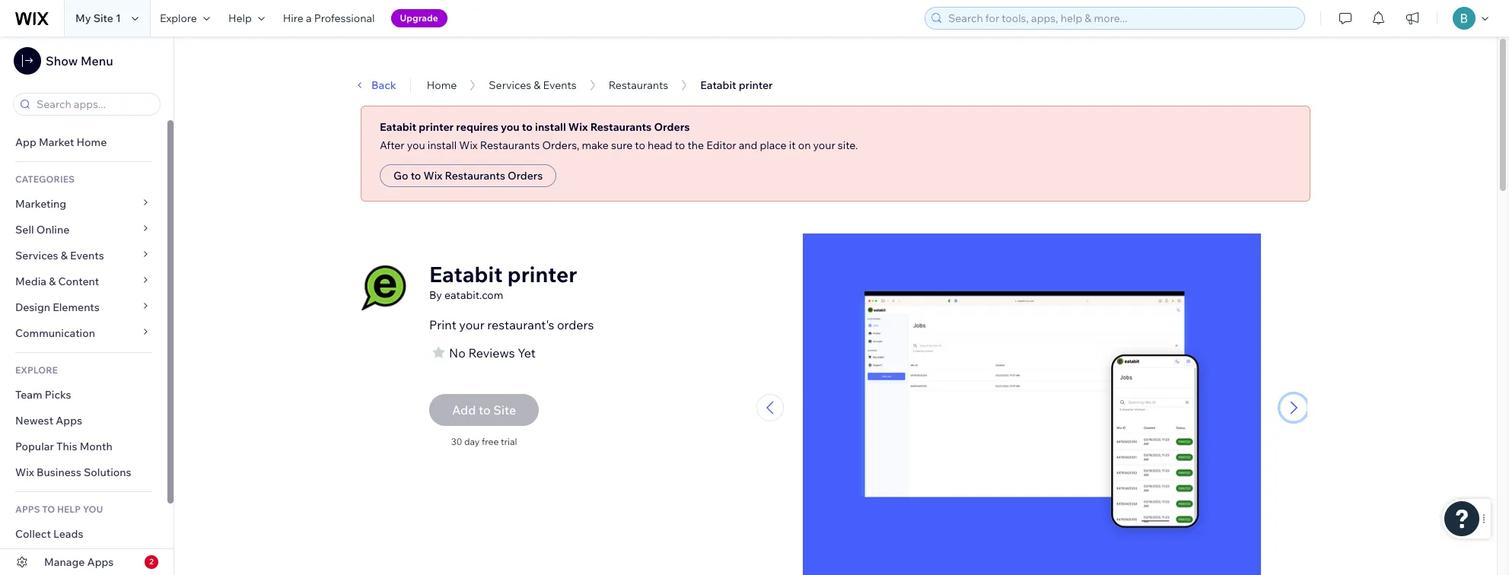 Task type: vqa. For each thing, say whether or not it's contained in the screenshot.
e.g., mystunningwebsite.com field on the top of the page
no



Task type: describe. For each thing, give the bounding box(es) containing it.
eatabit for eatabit printer requires you to install wix restaurants orders after you install wix restaurants orders, make sure to head to the editor and place it on your site.
[[380, 120, 417, 134]]

popular this month
[[15, 440, 113, 454]]

upgrade
[[400, 12, 438, 24]]

restaurants inside go to wix restaurants orders "button"
[[445, 169, 505, 183]]

manage apps
[[44, 556, 114, 569]]

design elements
[[15, 301, 100, 314]]

0 vertical spatial services
[[489, 78, 531, 92]]

my
[[75, 11, 91, 25]]

sell online
[[15, 223, 70, 237]]

on
[[798, 139, 811, 152]]

site
[[93, 11, 113, 25]]

categories
[[15, 174, 75, 185]]

restaurant's
[[487, 317, 555, 333]]

site.
[[838, 139, 858, 152]]

orders inside "button"
[[508, 169, 543, 183]]

leads
[[53, 528, 83, 541]]

make
[[582, 139, 609, 152]]

help button
[[219, 0, 274, 37]]

to
[[42, 504, 55, 515]]

media & content link
[[0, 269, 167, 295]]

collect leads
[[15, 528, 83, 541]]

content
[[58, 275, 99, 289]]

1
[[116, 11, 121, 25]]

to right sure
[[635, 139, 645, 152]]

day
[[464, 436, 480, 448]]

app market home link
[[0, 129, 167, 155]]

reviews
[[469, 346, 515, 361]]

Search for tools, apps, help & more... field
[[944, 8, 1300, 29]]

wix inside "button"
[[424, 169, 443, 183]]

elements
[[53, 301, 100, 314]]

& for bottommost services & events link
[[61, 249, 68, 263]]

1 horizontal spatial services & events
[[489, 78, 577, 92]]

back
[[372, 78, 396, 92]]

go to wix restaurants orders button
[[380, 164, 557, 187]]

hire a professional link
[[274, 0, 384, 37]]

events inside sidebar element
[[70, 249, 104, 263]]

& for 'media & content' link
[[49, 275, 56, 289]]

your inside the eatabit printer requires you to install wix restaurants orders after you install wix restaurants orders, make sure to head to the editor and place it on your site.
[[814, 139, 836, 152]]

it
[[789, 139, 796, 152]]

eatabit.com
[[445, 289, 504, 302]]

month
[[80, 440, 113, 454]]

sell online link
[[0, 217, 167, 243]]

wix business solutions
[[15, 466, 131, 480]]

eatabit printer button
[[693, 74, 781, 97]]

wix business solutions link
[[0, 460, 167, 486]]

manage
[[44, 556, 85, 569]]

team picks link
[[0, 382, 167, 408]]

go
[[394, 169, 408, 183]]

sidebar element
[[0, 37, 174, 576]]

trial
[[501, 436, 517, 448]]

professional
[[314, 11, 375, 25]]

newest apps link
[[0, 408, 167, 434]]

sure
[[611, 139, 633, 152]]

newest apps
[[15, 414, 82, 428]]

apps for newest apps
[[56, 414, 82, 428]]

services & events inside sidebar element
[[15, 249, 104, 263]]

sell
[[15, 223, 34, 237]]

collect leads link
[[0, 522, 167, 547]]

team picks
[[15, 388, 71, 402]]

no reviews yet
[[449, 346, 536, 361]]

media & content
[[15, 275, 99, 289]]

2
[[149, 557, 154, 567]]

yet
[[518, 346, 536, 361]]

wix inside sidebar element
[[15, 466, 34, 480]]

collect
[[15, 528, 51, 541]]

by
[[429, 289, 442, 302]]

free
[[482, 436, 499, 448]]

print
[[429, 317, 457, 333]]

1 vertical spatial your
[[459, 317, 485, 333]]

orders inside the eatabit printer requires you to install wix restaurants orders after you install wix restaurants orders, make sure to head to the editor and place it on your site.
[[654, 120, 690, 134]]

app
[[15, 136, 36, 149]]

place
[[760, 139, 787, 152]]

apps to help you
[[15, 504, 103, 515]]

explore
[[15, 365, 58, 376]]

and
[[739, 139, 758, 152]]

home link
[[427, 78, 457, 92]]

apps
[[15, 504, 40, 515]]

show menu button
[[14, 47, 113, 75]]

picks
[[45, 388, 71, 402]]

head
[[648, 139, 673, 152]]

a
[[306, 11, 312, 25]]



Task type: locate. For each thing, give the bounding box(es) containing it.
you
[[83, 504, 103, 515]]

0 vertical spatial &
[[534, 78, 541, 92]]

popular this month link
[[0, 434, 167, 460]]

eatabit for eatabit printer by eatabit.com
[[429, 261, 503, 288]]

printer for eatabit printer requires you to install wix restaurants orders after you install wix restaurants orders, make sure to head to the editor and place it on your site.
[[419, 120, 454, 134]]

orders
[[654, 120, 690, 134], [508, 169, 543, 183]]

business
[[37, 466, 81, 480]]

1 horizontal spatial events
[[543, 78, 577, 92]]

0 horizontal spatial apps
[[56, 414, 82, 428]]

apps for manage apps
[[87, 556, 114, 569]]

to
[[522, 120, 533, 134], [635, 139, 645, 152], [675, 139, 685, 152], [411, 169, 421, 183]]

0 horizontal spatial your
[[459, 317, 485, 333]]

eatabit printer preview 0 image
[[803, 234, 1261, 576]]

show menu
[[46, 53, 113, 69]]

eatabit up the eatabit.com
[[429, 261, 503, 288]]

events up orders,
[[543, 78, 577, 92]]

1 horizontal spatial eatabit
[[429, 261, 503, 288]]

1 vertical spatial eatabit
[[380, 120, 417, 134]]

menu
[[81, 53, 113, 69]]

1 horizontal spatial your
[[814, 139, 836, 152]]

hire
[[283, 11, 304, 25]]

wix right go
[[424, 169, 443, 183]]

2 vertical spatial &
[[49, 275, 56, 289]]

& inside 'media & content' link
[[49, 275, 56, 289]]

printer for eatabit printer
[[739, 78, 773, 92]]

printer
[[739, 78, 773, 92], [419, 120, 454, 134], [508, 261, 577, 288]]

show
[[46, 53, 78, 69]]

1 vertical spatial orders
[[508, 169, 543, 183]]

orders,
[[542, 139, 580, 152]]

2 horizontal spatial &
[[534, 78, 541, 92]]

communication link
[[0, 321, 167, 346]]

1 vertical spatial install
[[428, 139, 457, 152]]

restaurants link
[[609, 78, 669, 92]]

marketing
[[15, 197, 66, 211]]

no
[[449, 346, 466, 361]]

1 vertical spatial apps
[[87, 556, 114, 569]]

0 vertical spatial home
[[427, 78, 457, 92]]

eatabit printer by eatabit.com
[[429, 261, 577, 302]]

home up requires
[[427, 78, 457, 92]]

0 vertical spatial apps
[[56, 414, 82, 428]]

services
[[489, 78, 531, 92], [15, 249, 58, 263]]

eatabit inside eatabit printer by eatabit.com
[[429, 261, 503, 288]]

services & events link
[[489, 78, 577, 92], [0, 243, 167, 269]]

hire a professional
[[283, 11, 375, 25]]

home inside app market home "link"
[[77, 136, 107, 149]]

upgrade button
[[391, 9, 447, 27]]

0 vertical spatial install
[[535, 120, 566, 134]]

design elements link
[[0, 295, 167, 321]]

1 horizontal spatial printer
[[508, 261, 577, 288]]

requires
[[456, 120, 499, 134]]

printer up restaurant's
[[508, 261, 577, 288]]

0 vertical spatial services & events link
[[489, 78, 577, 92]]

events down sell online link
[[70, 249, 104, 263]]

printer for eatabit printer by eatabit.com
[[508, 261, 577, 288]]

printer inside button
[[739, 78, 773, 92]]

marketing link
[[0, 191, 167, 217]]

printer left requires
[[419, 120, 454, 134]]

printer up and in the top of the page
[[739, 78, 773, 92]]

help
[[57, 504, 81, 515]]

1 horizontal spatial services
[[489, 78, 531, 92]]

0 horizontal spatial orders
[[508, 169, 543, 183]]

1 vertical spatial you
[[407, 139, 425, 152]]

you right requires
[[501, 120, 520, 134]]

services & events
[[489, 78, 577, 92], [15, 249, 104, 263]]

home
[[427, 78, 457, 92], [77, 136, 107, 149]]

popular
[[15, 440, 54, 454]]

0 horizontal spatial you
[[407, 139, 425, 152]]

0 vertical spatial events
[[543, 78, 577, 92]]

print your restaurant's orders
[[429, 317, 594, 333]]

1 horizontal spatial apps
[[87, 556, 114, 569]]

eatabit
[[701, 78, 737, 92], [380, 120, 417, 134], [429, 261, 503, 288]]

install up orders,
[[535, 120, 566, 134]]

my site 1
[[75, 11, 121, 25]]

0 vertical spatial printer
[[739, 78, 773, 92]]

to right go
[[411, 169, 421, 183]]

0 vertical spatial eatabit
[[701, 78, 737, 92]]

services & events up orders,
[[489, 78, 577, 92]]

eatabit inside eatabit printer button
[[701, 78, 737, 92]]

your right print
[[459, 317, 485, 333]]

0 vertical spatial services & events
[[489, 78, 577, 92]]

0 horizontal spatial services & events link
[[0, 243, 167, 269]]

market
[[39, 136, 74, 149]]

solutions
[[84, 466, 131, 480]]

0 horizontal spatial printer
[[419, 120, 454, 134]]

wix up make
[[569, 120, 588, 134]]

services & events up the media & content
[[15, 249, 104, 263]]

communication
[[15, 327, 98, 340]]

1 vertical spatial services
[[15, 249, 58, 263]]

apps up this
[[56, 414, 82, 428]]

0 horizontal spatial eatabit
[[380, 120, 417, 134]]

you
[[501, 120, 520, 134], [407, 139, 425, 152]]

eatabit up editor
[[701, 78, 737, 92]]

printer inside eatabit printer by eatabit.com
[[508, 261, 577, 288]]

media
[[15, 275, 46, 289]]

your right on
[[814, 139, 836, 152]]

1 horizontal spatial orders
[[654, 120, 690, 134]]

after
[[380, 139, 405, 152]]

explore
[[160, 11, 197, 25]]

you right the after
[[407, 139, 425, 152]]

orders down orders,
[[508, 169, 543, 183]]

home right market
[[77, 136, 107, 149]]

to right requires
[[522, 120, 533, 134]]

eatabit printer logo image
[[361, 266, 407, 311]]

events
[[543, 78, 577, 92], [70, 249, 104, 263]]

install
[[535, 120, 566, 134], [428, 139, 457, 152]]

1 vertical spatial &
[[61, 249, 68, 263]]

app market home
[[15, 136, 107, 149]]

0 horizontal spatial install
[[428, 139, 457, 152]]

1 horizontal spatial services & events link
[[489, 78, 577, 92]]

wix down requires
[[459, 139, 478, 152]]

services inside sidebar element
[[15, 249, 58, 263]]

services up requires
[[489, 78, 531, 92]]

0 horizontal spatial events
[[70, 249, 104, 263]]

wix down "popular"
[[15, 466, 34, 480]]

1 horizontal spatial install
[[535, 120, 566, 134]]

2 horizontal spatial printer
[[739, 78, 773, 92]]

eatabit up the after
[[380, 120, 417, 134]]

the
[[688, 139, 704, 152]]

1 vertical spatial printer
[[419, 120, 454, 134]]

eatabit for eatabit printer
[[701, 78, 737, 92]]

apps down collect leads link at the left of the page
[[87, 556, 114, 569]]

go to wix restaurants orders
[[394, 169, 543, 183]]

0 horizontal spatial services & events
[[15, 249, 104, 263]]

0 horizontal spatial services
[[15, 249, 58, 263]]

2 horizontal spatial eatabit
[[701, 78, 737, 92]]

apps
[[56, 414, 82, 428], [87, 556, 114, 569]]

0 horizontal spatial home
[[77, 136, 107, 149]]

& inside services & events link
[[61, 249, 68, 263]]

printer inside the eatabit printer requires you to install wix restaurants orders after you install wix restaurants orders, make sure to head to the editor and place it on your site.
[[419, 120, 454, 134]]

eatabit printer
[[701, 78, 773, 92]]

1 vertical spatial home
[[77, 136, 107, 149]]

eatabit inside the eatabit printer requires you to install wix restaurants orders after you install wix restaurants orders, make sure to head to the editor and place it on your site.
[[380, 120, 417, 134]]

services & events link up the content
[[0, 243, 167, 269]]

services & events link up orders,
[[489, 78, 577, 92]]

1 horizontal spatial &
[[61, 249, 68, 263]]

orders up head in the left top of the page
[[654, 120, 690, 134]]

services down sell online
[[15, 249, 58, 263]]

team
[[15, 388, 42, 402]]

0 vertical spatial your
[[814, 139, 836, 152]]

30
[[451, 436, 462, 448]]

30 day free trial
[[451, 436, 517, 448]]

2 vertical spatial eatabit
[[429, 261, 503, 288]]

2 vertical spatial printer
[[508, 261, 577, 288]]

your
[[814, 139, 836, 152], [459, 317, 485, 333]]

1 vertical spatial services & events link
[[0, 243, 167, 269]]

back button
[[353, 78, 396, 92]]

0 horizontal spatial &
[[49, 275, 56, 289]]

1 horizontal spatial home
[[427, 78, 457, 92]]

design
[[15, 301, 50, 314]]

Search apps... field
[[32, 94, 155, 115]]

to left the
[[675, 139, 685, 152]]

online
[[36, 223, 70, 237]]

1 vertical spatial services & events
[[15, 249, 104, 263]]

this
[[56, 440, 77, 454]]

0 vertical spatial you
[[501, 120, 520, 134]]

0 vertical spatial orders
[[654, 120, 690, 134]]

to inside "button"
[[411, 169, 421, 183]]

install down requires
[[428, 139, 457, 152]]

help
[[228, 11, 252, 25]]

newest
[[15, 414, 53, 428]]

1 horizontal spatial you
[[501, 120, 520, 134]]

1 vertical spatial events
[[70, 249, 104, 263]]

orders
[[557, 317, 594, 333]]



